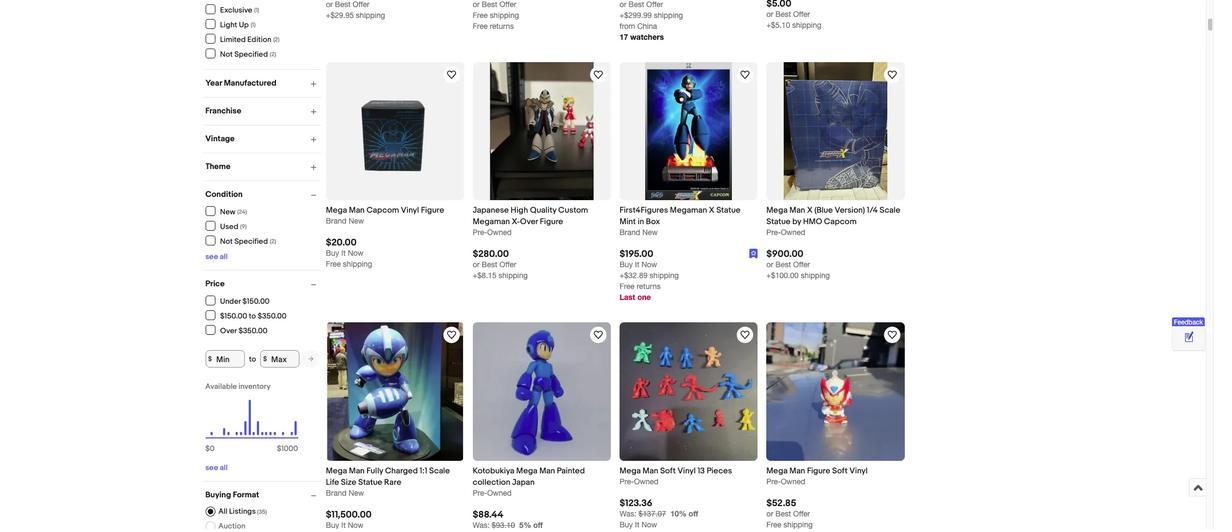 Task type: vqa. For each thing, say whether or not it's contained in the screenshot.


Task type: describe. For each thing, give the bounding box(es) containing it.
$52.85 or best offer free shipping
[[767, 498, 813, 529]]

megaman inside first4figures megaman x statue mint in box brand new
[[670, 205, 707, 216]]

brand inside first4figures megaman x statue mint in box brand new
[[620, 228, 641, 237]]

watch mega man x (blue version) 1/4 scale statue by hmo capcom image
[[886, 68, 899, 81]]

franchise button
[[205, 106, 321, 116]]

scale inside mega man fully charged 1:1 scale life size statue rare brand new
[[429, 466, 450, 476]]

china
[[638, 22, 657, 30]]

1 specified from the top
[[234, 49, 268, 59]]

vintage
[[205, 134, 235, 144]]

light
[[220, 20, 237, 29]]

mega man fully charged 1:1 scale life size statue rare image
[[327, 323, 463, 461]]

new left "(24)"
[[220, 207, 235, 216]]

(2) for exclusive
[[273, 36, 280, 43]]

theme button
[[205, 162, 321, 172]]

buying format button
[[205, 490, 321, 500]]

off
[[689, 509, 698, 518]]

over $350.00 link
[[205, 325, 268, 335]]

theme
[[205, 162, 231, 172]]

by
[[793, 217, 802, 227]]

over inside japanese high quality custom megaman x-over figure pre-owned
[[520, 217, 538, 227]]

+$100.00
[[767, 271, 799, 280]]

light up (1)
[[220, 20, 256, 29]]

mega man fully charged 1:1 scale life size statue rare brand new
[[326, 466, 450, 497]]

see for condition
[[205, 252, 218, 261]]

price
[[205, 279, 225, 289]]

man for $52.85
[[790, 466, 806, 476]]

$ up buying format dropdown button
[[277, 444, 281, 453]]

 (35) Items text field
[[256, 509, 267, 516]]

first4figures megaman x statue mint in box image
[[646, 62, 732, 200]]

figure inside japanese high quality custom megaman x-over figure pre-owned
[[540, 217, 563, 227]]

1 to from the top
[[249, 311, 256, 321]]

free shipping free returns
[[473, 11, 519, 30]]

see for price
[[205, 463, 218, 473]]

limited
[[220, 35, 246, 44]]

condition
[[205, 189, 243, 200]]

$150.00 to $350.00 link
[[205, 310, 287, 321]]

1 vertical spatial (2)
[[270, 50, 276, 58]]

+$8.15
[[473, 271, 497, 280]]

new (24)
[[220, 207, 247, 216]]

see all for price
[[205, 463, 228, 473]]

japanese
[[473, 205, 509, 216]]

13
[[698, 466, 705, 476]]

mint
[[620, 217, 636, 227]]

offer inside or best offer +$5.10 shipping
[[793, 10, 810, 19]]

new inside first4figures megaman x statue mint in box brand new
[[643, 228, 658, 237]]

pre- inside 'mega man figure soft vinyl pre-owned'
[[767, 477, 781, 486]]

$150.00 to $350.00
[[220, 311, 287, 321]]

+$299.99 shipping from china 17 watchers
[[620, 11, 683, 41]]

best for $280.00
[[482, 260, 498, 269]]

buying
[[205, 490, 231, 500]]

see all button for condition
[[205, 252, 228, 261]]

$123.36 was: $137.07 10% off buy it now
[[620, 498, 698, 529]]

$20.00
[[326, 238, 357, 248]]

owned inside japanese high quality custom megaman x-over figure pre-owned
[[487, 228, 512, 237]]

in
[[638, 217, 644, 227]]

$900.00
[[767, 249, 804, 260]]

edition
[[248, 35, 271, 44]]

used
[[220, 222, 238, 231]]

or inside or best offer +$5.10 shipping
[[767, 10, 774, 19]]

watch japanese high quality custom megaman x-over figure image
[[592, 68, 605, 81]]

figure inside mega man capcom vinyl figure brand new
[[421, 205, 444, 216]]

(35)
[[257, 509, 267, 516]]

mega man soft vinyl 13 pieces heading
[[620, 466, 732, 476]]

mega man x (blue version) 1/4 scale statue by hmo capcom link
[[767, 205, 905, 228]]

1000
[[281, 444, 298, 453]]

(9)
[[240, 223, 247, 230]]

or best offer +$5.10 shipping
[[767, 10, 822, 30]]

soft inside mega man soft vinyl 13 pieces pre-owned
[[660, 466, 676, 476]]

$900.00 or best offer +$100.00 shipping
[[767, 249, 830, 280]]

from
[[620, 22, 635, 30]]

$ up inventory
[[263, 355, 267, 363]]

or for $52.85
[[767, 509, 774, 518]]

all for price
[[220, 463, 228, 473]]

2 specified from the top
[[234, 237, 268, 246]]

$11,500.00
[[326, 509, 372, 520]]

now inside buy it now +$32.89 shipping free returns last one
[[642, 260, 657, 269]]

megaman inside japanese high quality custom megaman x-over figure pre-owned
[[473, 217, 510, 227]]

$350.00 inside 'over $350.00' link
[[239, 326, 268, 335]]

2 to from the top
[[249, 354, 256, 364]]

japanese high quality custom megaman x-over figure image
[[473, 62, 611, 200]]

shipping inside '$900.00 or best offer +$100.00 shipping'
[[801, 271, 830, 280]]

or for $280.00
[[473, 260, 480, 269]]

mega for $123.36
[[620, 466, 641, 476]]

brand inside mega man fully charged 1:1 scale life size statue rare brand new
[[326, 489, 347, 497]]

japan
[[512, 477, 535, 488]]

x-
[[512, 217, 520, 227]]

owned inside kotobukiya mega man painted collection japan pre-owned
[[487, 489, 512, 497]]

mega man fully charged 1:1 scale life size statue rare heading
[[326, 466, 450, 488]]

1:1
[[420, 466, 427, 476]]

vinyl for $123.36
[[678, 466, 696, 476]]

it inside buy it now +$32.89 shipping free returns last one
[[635, 260, 640, 269]]

shipping inside +$299.99 shipping from china 17 watchers
[[654, 11, 683, 20]]

+$32.89
[[620, 271, 648, 280]]

watch mega man figure soft vinyl image
[[886, 329, 899, 342]]

inventory
[[239, 382, 271, 391]]

vintage button
[[205, 134, 321, 144]]

watch mega man capcom vinyl figure image
[[445, 68, 458, 81]]

+$5.10
[[767, 21, 790, 30]]

painted
[[557, 466, 585, 476]]

shipping inside or best offer +$5.10 shipping
[[793, 21, 822, 30]]

mega man figure soft vinyl link
[[767, 465, 905, 477]]

over $350.00
[[220, 326, 268, 335]]

Maximum Value in $ text field
[[260, 350, 300, 368]]

$280.00
[[473, 249, 509, 260]]

statue inside mega man x (blue version) 1/4 scale statue by hmo capcom pre-owned
[[767, 217, 791, 227]]

watch kotobukiya mega man painted collection japan image
[[592, 329, 605, 342]]

all
[[219, 507, 228, 516]]

mega man figure soft vinyl pre-owned
[[767, 466, 868, 486]]

exclusive
[[220, 5, 252, 14]]

$88.44
[[473, 509, 504, 520]]

limited edition (2)
[[220, 35, 280, 44]]

mega for $11,500.00
[[326, 466, 347, 476]]

see all for condition
[[205, 252, 228, 261]]

rare
[[384, 477, 402, 488]]

it inside the $20.00 buy it now free shipping
[[341, 249, 346, 258]]

buy it now +$32.89 shipping free returns last one
[[620, 260, 679, 302]]

+$29.95
[[326, 11, 354, 20]]

first4figures megaman x statue mint in box link
[[620, 205, 758, 228]]

japanese high quality custom megaman x-over figure heading
[[473, 205, 588, 227]]

available inventory
[[205, 382, 271, 391]]

(blue
[[815, 205, 833, 216]]

$350.00 inside '$150.00 to $350.00' link
[[258, 311, 287, 321]]

mega man capcom vinyl figure link
[[326, 205, 464, 216]]

available
[[205, 382, 237, 391]]

$280.00 or best offer +$8.15 shipping
[[473, 249, 528, 280]]

returns inside buy it now +$32.89 shipping free returns last one
[[637, 282, 661, 291]]

quality
[[530, 205, 557, 216]]

$52.85
[[767, 498, 797, 509]]

kotobukiya mega man painted collection japan image
[[473, 323, 611, 461]]

owned inside 'mega man figure soft vinyl pre-owned'
[[781, 477, 806, 486]]

mega man soft vinyl 13 pieces link
[[620, 465, 758, 477]]

watchers
[[630, 32, 664, 41]]

watch first4figures megaman x statue mint in box image
[[739, 68, 752, 81]]

buy inside the $20.00 buy it now free shipping
[[326, 249, 339, 258]]

mega man x (blue version) 1/4 scale statue by hmo capcom heading
[[767, 205, 901, 227]]

$ up buying
[[205, 444, 210, 453]]

Minimum Value in $ text field
[[205, 350, 245, 368]]

charged
[[385, 466, 418, 476]]



Task type: locate. For each thing, give the bounding box(es) containing it.
1 all from the top
[[220, 252, 228, 261]]

1 vertical spatial specified
[[234, 237, 268, 246]]

offer
[[793, 10, 810, 19], [500, 260, 517, 269], [793, 260, 810, 269], [793, 509, 810, 518]]

mega up "$123.36"
[[620, 466, 641, 476]]

see all up the price
[[205, 252, 228, 261]]

0 vertical spatial $350.00
[[258, 311, 287, 321]]

new inside mega man capcom vinyl figure brand new
[[349, 217, 364, 225]]

format
[[233, 490, 259, 500]]

up
[[239, 20, 249, 29]]

$150.00 inside under $150.00 link
[[243, 297, 270, 306]]

or inside '$900.00 or best offer +$100.00 shipping'
[[767, 260, 774, 269]]

fully
[[367, 466, 383, 476]]

0 vertical spatial (1)
[[254, 6, 259, 13]]

1 horizontal spatial x
[[807, 205, 813, 216]]

1 horizontal spatial capcom
[[824, 217, 857, 227]]

0 horizontal spatial over
[[220, 326, 237, 335]]

2 vertical spatial statue
[[358, 477, 382, 488]]

specified
[[234, 49, 268, 59], [234, 237, 268, 246]]

best down $52.85
[[776, 509, 791, 518]]

or inside $52.85 or best offer free shipping
[[767, 509, 774, 518]]

megaman right 'first4figures'
[[670, 205, 707, 216]]

figure
[[421, 205, 444, 216], [540, 217, 563, 227], [807, 466, 831, 476]]

0 horizontal spatial capcom
[[367, 205, 399, 216]]

0 vertical spatial all
[[220, 252, 228, 261]]

japanese high quality custom megaman x-over figure pre-owned
[[473, 205, 588, 237]]

under $150.00
[[220, 297, 270, 306]]

was:
[[620, 509, 637, 518]]

free inside $52.85 or best offer free shipping
[[767, 520, 782, 529]]

1 see all from the top
[[205, 252, 228, 261]]

scale right 1:1
[[429, 466, 450, 476]]

owned down collection
[[487, 489, 512, 497]]

used (9)
[[220, 222, 247, 231]]

1/4
[[867, 205, 878, 216]]

best inside '$900.00 or best offer +$100.00 shipping'
[[776, 260, 791, 269]]

over inside 'over $350.00' link
[[220, 326, 237, 335]]

mega man soft vinyl 13 pieces pre-owned
[[620, 466, 732, 486]]

1 vertical spatial it
[[635, 260, 640, 269]]

pre- inside kotobukiya mega man painted collection japan pre-owned
[[473, 489, 487, 497]]

specified down the limited edition (2)
[[234, 49, 268, 59]]

not
[[220, 49, 233, 59], [220, 237, 233, 246]]

man
[[349, 205, 365, 216], [790, 205, 806, 216], [349, 466, 365, 476], [540, 466, 555, 476], [643, 466, 659, 476], [790, 466, 806, 476]]

$ up available
[[208, 355, 212, 363]]

man left 'painted'
[[540, 466, 555, 476]]

capcom inside mega man x (blue version) 1/4 scale statue by hmo capcom pre-owned
[[824, 217, 857, 227]]

0 vertical spatial figure
[[421, 205, 444, 216]]

2 see from the top
[[205, 463, 218, 473]]

2 vertical spatial it
[[635, 520, 640, 529]]

1 vertical spatial see
[[205, 463, 218, 473]]

0 horizontal spatial statue
[[358, 477, 382, 488]]

vinyl
[[401, 205, 419, 216], [678, 466, 696, 476], [850, 466, 868, 476]]

1 soft from the left
[[660, 466, 676, 476]]

0 horizontal spatial megaman
[[473, 217, 510, 227]]

1 vertical spatial $150.00
[[220, 311, 247, 321]]

$195.00
[[620, 249, 654, 260]]

mega inside kotobukiya mega man painted collection japan pre-owned
[[517, 466, 538, 476]]

2 horizontal spatial figure
[[807, 466, 831, 476]]

shipping inside $52.85 or best offer free shipping
[[784, 520, 813, 529]]

1 vertical spatial scale
[[429, 466, 450, 476]]

soft inside 'mega man figure soft vinyl pre-owned'
[[832, 466, 848, 476]]

or up +$100.00
[[767, 260, 774, 269]]

2 not specified (2) from the top
[[220, 237, 276, 246]]

1 horizontal spatial scale
[[880, 205, 901, 216]]

x for $900.00
[[807, 205, 813, 216]]

0 vertical spatial megaman
[[670, 205, 707, 216]]

owned inside mega man x (blue version) 1/4 scale statue by hmo capcom pre-owned
[[781, 228, 806, 237]]

10%
[[671, 509, 687, 518]]

see down 0 on the bottom
[[205, 463, 218, 473]]

exclusive (1)
[[220, 5, 259, 14]]

(1) inside exclusive (1)
[[254, 6, 259, 13]]

or up +$8.15
[[473, 260, 480, 269]]

1 horizontal spatial vinyl
[[678, 466, 696, 476]]

scale
[[880, 205, 901, 216], [429, 466, 450, 476]]

0 horizontal spatial returns
[[490, 22, 514, 30]]

see all button up the price
[[205, 252, 228, 261]]

offer for $280.00
[[500, 260, 517, 269]]

mega up $52.85
[[767, 466, 788, 476]]

2 see all from the top
[[205, 463, 228, 473]]

(2) for new
[[270, 238, 276, 245]]

0 vertical spatial buy
[[326, 249, 339, 258]]

0 vertical spatial to
[[249, 311, 256, 321]]

mega man x (blue version) 1/4 scale statue by hmo capcom pre-owned
[[767, 205, 901, 237]]

all up the price
[[220, 252, 228, 261]]

$
[[208, 355, 212, 363], [263, 355, 267, 363], [205, 444, 210, 453], [277, 444, 281, 453]]

specified down (9)
[[234, 237, 268, 246]]

japanese high quality custom megaman x-over figure link
[[473, 205, 611, 228]]

1 vertical spatial to
[[249, 354, 256, 364]]

1 vertical spatial capcom
[[824, 217, 857, 227]]

mega for $900.00
[[767, 205, 788, 216]]

2 horizontal spatial statue
[[767, 217, 791, 227]]

2 soft from the left
[[832, 466, 848, 476]]

$20.00 buy it now free shipping
[[326, 238, 372, 269]]

0 horizontal spatial figure
[[421, 205, 444, 216]]

megaman
[[670, 205, 707, 216], [473, 217, 510, 227]]

statue inside mega man fully charged 1:1 scale life size statue rare brand new
[[358, 477, 382, 488]]

mega inside mega man soft vinyl 13 pieces pre-owned
[[620, 466, 641, 476]]

statue inside first4figures megaman x statue mint in box brand new
[[717, 205, 741, 216]]

brand down "life"
[[326, 489, 347, 497]]

0 horizontal spatial x
[[709, 205, 715, 216]]

$137.07
[[639, 509, 666, 518]]

free inside buy it now +$32.89 shipping free returns last one
[[620, 282, 635, 291]]

new inside mega man fully charged 1:1 scale life size statue rare brand new
[[349, 489, 364, 497]]

kotobukiya mega man painted collection japan pre-owned
[[473, 466, 585, 497]]

mega man x (blue version) 1/4 scale statue by hmo capcom image
[[784, 62, 888, 200]]

+$29.95 shipping
[[326, 11, 385, 20]]

shipping inside $280.00 or best offer +$8.15 shipping
[[499, 271, 528, 280]]

or for $900.00
[[767, 260, 774, 269]]

last
[[620, 293, 636, 302]]

1 x from the left
[[709, 205, 715, 216]]

capcom inside mega man capcom vinyl figure brand new
[[367, 205, 399, 216]]

manufactured
[[224, 78, 277, 88]]

owned down by
[[781, 228, 806, 237]]

man for $123.36
[[643, 466, 659, 476]]

1 vertical spatial not specified (2)
[[220, 237, 276, 246]]

mega man capcom vinyl figure image
[[326, 62, 464, 200]]

+$299.99
[[620, 11, 652, 20]]

now down $20.00
[[348, 249, 364, 258]]

mega inside mega man x (blue version) 1/4 scale statue by hmo capcom pre-owned
[[767, 205, 788, 216]]

(1) right up
[[251, 21, 256, 28]]

1 horizontal spatial returns
[[637, 282, 661, 291]]

(2) up price 'dropdown button'
[[270, 238, 276, 245]]

not specified (2) down (9)
[[220, 237, 276, 246]]

brand up $20.00
[[326, 217, 347, 225]]

vinyl inside 'mega man figure soft vinyl pre-owned'
[[850, 466, 868, 476]]

pre- up $280.00
[[473, 228, 487, 237]]

best down $900.00
[[776, 260, 791, 269]]

2 vertical spatial figure
[[807, 466, 831, 476]]

(2) inside the limited edition (2)
[[273, 36, 280, 43]]

kotobukiya mega man painted collection japan heading
[[473, 466, 585, 488]]

0 vertical spatial returns
[[490, 22, 514, 30]]

man up by
[[790, 205, 806, 216]]

man for $20.00
[[349, 205, 365, 216]]

it down was:
[[635, 520, 640, 529]]

to down under $150.00
[[249, 311, 256, 321]]

17
[[620, 32, 628, 41]]

1 vertical spatial buy
[[620, 260, 633, 269]]

(2) right edition
[[273, 36, 280, 43]]

pre- up $900.00
[[767, 228, 781, 237]]

man up 'size'
[[349, 466, 365, 476]]

buy down was:
[[620, 520, 633, 529]]

first4figures megaman x statue mint in box brand new
[[620, 205, 741, 237]]

pre- inside mega man x (blue version) 1/4 scale statue by hmo capcom pre-owned
[[767, 228, 781, 237]]

best inside $280.00 or best offer +$8.15 shipping
[[482, 260, 498, 269]]

0 vertical spatial (2)
[[273, 36, 280, 43]]

high
[[511, 205, 528, 216]]

1 vertical spatial see all button
[[205, 463, 228, 473]]

man for $11,500.00
[[349, 466, 365, 476]]

mega for $52.85
[[767, 466, 788, 476]]

graph of available inventory between $0 and $1000+ image
[[205, 382, 298, 459]]

over down 'high'
[[520, 217, 538, 227]]

it down $20.00
[[341, 249, 346, 258]]

0 vertical spatial not
[[220, 49, 233, 59]]

1 horizontal spatial statue
[[717, 205, 741, 216]]

man inside mega man fully charged 1:1 scale life size statue rare brand new
[[349, 466, 365, 476]]

1 vertical spatial over
[[220, 326, 237, 335]]

now inside the $20.00 buy it now free shipping
[[348, 249, 364, 258]]

mega man capcom vinyl figure brand new
[[326, 205, 444, 225]]

custom
[[559, 205, 588, 216]]

mega up $20.00
[[326, 205, 347, 216]]

1 not specified (2) from the top
[[220, 49, 276, 59]]

$350.00 down $150.00 to $350.00
[[239, 326, 268, 335]]

1 horizontal spatial megaman
[[670, 205, 707, 216]]

brand down mint
[[620, 228, 641, 237]]

x
[[709, 205, 715, 216], [807, 205, 813, 216]]

feedback
[[1174, 319, 1203, 326]]

scale inside mega man x (blue version) 1/4 scale statue by hmo capcom pre-owned
[[880, 205, 901, 216]]

shipping inside buy it now +$32.89 shipping free returns last one
[[650, 271, 679, 280]]

watch mega man soft vinyl 13 pieces image
[[739, 329, 752, 342]]

(1) inside light up (1)
[[251, 21, 256, 28]]

man inside mega man x (blue version) 1/4 scale statue by hmo capcom pre-owned
[[790, 205, 806, 216]]

mega for $20.00
[[326, 205, 347, 216]]

1 vertical spatial megaman
[[473, 217, 510, 227]]

man inside mega man soft vinyl 13 pieces pre-owned
[[643, 466, 659, 476]]

owned up $52.85
[[781, 477, 806, 486]]

best for $52.85
[[776, 509, 791, 518]]

buy inside $123.36 was: $137.07 10% off buy it now
[[620, 520, 633, 529]]

brand inside mega man capcom vinyl figure brand new
[[326, 217, 347, 225]]

free
[[473, 11, 488, 20], [473, 22, 488, 30], [326, 260, 341, 269], [620, 282, 635, 291], [767, 520, 782, 529]]

(1) right 'exclusive'
[[254, 6, 259, 13]]

scale right 1/4
[[880, 205, 901, 216]]

0 vertical spatial see
[[205, 252, 218, 261]]

vinyl inside mega man soft vinyl 13 pieces pre-owned
[[678, 466, 696, 476]]

0 vertical spatial statue
[[717, 205, 741, 216]]

buy down $20.00
[[326, 249, 339, 258]]

x inside first4figures megaman x statue mint in box brand new
[[709, 205, 715, 216]]

0 vertical spatial over
[[520, 217, 538, 227]]

1 vertical spatial all
[[220, 463, 228, 473]]

x inside mega man x (blue version) 1/4 scale statue by hmo capcom pre-owned
[[807, 205, 813, 216]]

megaman down japanese
[[473, 217, 510, 227]]

man inside 'mega man figure soft vinyl pre-owned'
[[790, 466, 806, 476]]

0 horizontal spatial soft
[[660, 466, 676, 476]]

(2) down edition
[[270, 50, 276, 58]]

vinyl inside mega man capcom vinyl figure brand new
[[401, 205, 419, 216]]

1 horizontal spatial figure
[[540, 217, 563, 227]]

pieces
[[707, 466, 732, 476]]

2 vertical spatial now
[[642, 520, 657, 529]]

first4figures megaman x statue mint in box heading
[[620, 205, 741, 227]]

mega man capcom vinyl figure heading
[[326, 205, 444, 216]]

2 vertical spatial brand
[[326, 489, 347, 497]]

best up +$5.10
[[776, 10, 791, 19]]

1 vertical spatial (1)
[[251, 21, 256, 28]]

0 vertical spatial specified
[[234, 49, 268, 59]]

1 horizontal spatial over
[[520, 217, 538, 227]]

listings
[[229, 507, 256, 516]]

man inside mega man capcom vinyl figure brand new
[[349, 205, 365, 216]]

2 not from the top
[[220, 237, 233, 246]]

see all down 0 on the bottom
[[205, 463, 228, 473]]

all up buying
[[220, 463, 228, 473]]

year manufactured button
[[205, 78, 321, 88]]

see up the price
[[205, 252, 218, 261]]

now inside $123.36 was: $137.07 10% off buy it now
[[642, 520, 657, 529]]

new up $20.00
[[349, 217, 364, 225]]

man for $900.00
[[790, 205, 806, 216]]

now down the $195.00
[[642, 260, 657, 269]]

or down $52.85
[[767, 509, 774, 518]]

returns inside free shipping free returns
[[490, 22, 514, 30]]

2 vertical spatial (2)
[[270, 238, 276, 245]]

2 horizontal spatial vinyl
[[850, 466, 868, 476]]

vinyl for $20.00
[[401, 205, 419, 216]]

0 vertical spatial see all
[[205, 252, 228, 261]]

not down used
[[220, 237, 233, 246]]

$150.00 inside '$150.00 to $350.00' link
[[220, 311, 247, 321]]

$ 1000
[[277, 444, 298, 453]]

one
[[638, 293, 651, 302]]

best
[[776, 10, 791, 19], [482, 260, 498, 269], [776, 260, 791, 269], [776, 509, 791, 518]]

1 vertical spatial returns
[[637, 282, 661, 291]]

0 vertical spatial it
[[341, 249, 346, 258]]

hmo
[[803, 217, 823, 227]]

2 see all button from the top
[[205, 463, 228, 473]]

best inside or best offer +$5.10 shipping
[[776, 10, 791, 19]]

0 horizontal spatial scale
[[429, 466, 450, 476]]

pre- up "$123.36"
[[620, 477, 634, 486]]

it inside $123.36 was: $137.07 10% off buy it now
[[635, 520, 640, 529]]

best down $280.00
[[482, 260, 498, 269]]

0 vertical spatial $150.00
[[243, 297, 270, 306]]

statue
[[717, 205, 741, 216], [767, 217, 791, 227], [358, 477, 382, 488]]

not specified (2)
[[220, 49, 276, 59], [220, 237, 276, 246]]

pre- down collection
[[473, 489, 487, 497]]

1 vertical spatial statue
[[767, 217, 791, 227]]

$150.00 up $150.00 to $350.00
[[243, 297, 270, 306]]

$350.00
[[258, 311, 287, 321], [239, 326, 268, 335]]

mega up $900.00
[[767, 205, 788, 216]]

offer inside $52.85 or best offer free shipping
[[793, 509, 810, 518]]

x for $195.00
[[709, 205, 715, 216]]

1 vertical spatial see all
[[205, 463, 228, 473]]

0 vertical spatial see all button
[[205, 252, 228, 261]]

to right minimum value in $ text box
[[249, 354, 256, 364]]

mega up japan
[[517, 466, 538, 476]]

1 see all button from the top
[[205, 252, 228, 261]]

figure inside 'mega man figure soft vinyl pre-owned'
[[807, 466, 831, 476]]

$150.00 up 'over $350.00' link
[[220, 311, 247, 321]]

or inside $280.00 or best offer +$8.15 shipping
[[473, 260, 480, 269]]

see
[[205, 252, 218, 261], [205, 463, 218, 473]]

mega man fully charged 1:1 scale life size statue rare link
[[326, 465, 464, 488]]

1 vertical spatial not
[[220, 237, 233, 246]]

1 vertical spatial $350.00
[[239, 326, 268, 335]]

capcom down the version)
[[824, 217, 857, 227]]

it down the $195.00
[[635, 260, 640, 269]]

not down limited
[[220, 49, 233, 59]]

or
[[767, 10, 774, 19], [473, 260, 480, 269], [767, 260, 774, 269], [767, 509, 774, 518]]

2 vertical spatial buy
[[620, 520, 633, 529]]

life
[[326, 477, 339, 488]]

$123.36
[[620, 498, 653, 509]]

0
[[210, 444, 215, 453]]

0 horizontal spatial vinyl
[[401, 205, 419, 216]]

2 all from the top
[[220, 463, 228, 473]]

owned up "$123.36"
[[634, 477, 659, 486]]

man inside kotobukiya mega man painted collection japan pre-owned
[[540, 466, 555, 476]]

best inside $52.85 or best offer free shipping
[[776, 509, 791, 518]]

pre- inside japanese high quality custom megaman x-over figure pre-owned
[[473, 228, 487, 237]]

None text field
[[620, 509, 666, 518], [473, 521, 515, 529], [620, 509, 666, 518], [473, 521, 515, 529]]

new down box
[[643, 228, 658, 237]]

offer inside '$900.00 or best offer +$100.00 shipping'
[[793, 260, 810, 269]]

1 vertical spatial now
[[642, 260, 657, 269]]

watch mega man fully charged 1:1 scale life size statue rare image
[[445, 329, 458, 342]]

buy
[[326, 249, 339, 258], [620, 260, 633, 269], [620, 520, 633, 529]]

owned
[[487, 228, 512, 237], [781, 228, 806, 237], [634, 477, 659, 486], [781, 477, 806, 486], [487, 489, 512, 497]]

free inside the $20.00 buy it now free shipping
[[326, 260, 341, 269]]

collection
[[473, 477, 511, 488]]

over down '$150.00 to $350.00' link
[[220, 326, 237, 335]]

owned up $280.00
[[487, 228, 512, 237]]

buy inside buy it now +$32.89 shipping free returns last one
[[620, 260, 633, 269]]

offer for $900.00
[[793, 260, 810, 269]]

box
[[646, 217, 660, 227]]

0 vertical spatial scale
[[880, 205, 901, 216]]

size
[[341, 477, 357, 488]]

man up $20.00
[[349, 205, 365, 216]]

mega man figure soft vinyl image
[[767, 323, 905, 461]]

2 x from the left
[[807, 205, 813, 216]]

1 vertical spatial brand
[[620, 228, 641, 237]]

see all button down 0 on the bottom
[[205, 463, 228, 473]]

shipping
[[356, 11, 385, 20], [490, 11, 519, 20], [654, 11, 683, 20], [793, 21, 822, 30], [343, 260, 372, 269], [499, 271, 528, 280], [650, 271, 679, 280], [801, 271, 830, 280], [784, 520, 813, 529]]

now
[[348, 249, 364, 258], [642, 260, 657, 269], [642, 520, 657, 529]]

all for condition
[[220, 252, 228, 261]]

mega inside mega man fully charged 1:1 scale life size statue rare brand new
[[326, 466, 347, 476]]

0 vertical spatial capcom
[[367, 205, 399, 216]]

version)
[[835, 205, 865, 216]]

0 vertical spatial brand
[[326, 217, 347, 225]]

offer inside $280.00 or best offer +$8.15 shipping
[[500, 260, 517, 269]]

it
[[341, 249, 346, 258], [635, 260, 640, 269], [635, 520, 640, 529]]

price button
[[205, 279, 321, 289]]

mega inside mega man capcom vinyl figure brand new
[[326, 205, 347, 216]]

1 vertical spatial figure
[[540, 217, 563, 227]]

mega man soft vinyl 13 pieces image
[[620, 323, 758, 461]]

franchise
[[205, 106, 241, 116]]

shipping inside free shipping free returns
[[490, 11, 519, 20]]

1 see from the top
[[205, 252, 218, 261]]

man up $52.85
[[790, 466, 806, 476]]

$350.00 down under $150.00
[[258, 311, 287, 321]]

now down the "$137.07"
[[642, 520, 657, 529]]

shipping inside the $20.00 buy it now free shipping
[[343, 260, 372, 269]]

1 horizontal spatial soft
[[832, 466, 848, 476]]

best for $900.00
[[776, 260, 791, 269]]

new down 'size'
[[349, 489, 364, 497]]

offer for $52.85
[[793, 509, 810, 518]]

or up +$5.10
[[767, 10, 774, 19]]

mega up "life"
[[326, 466, 347, 476]]

see all button for price
[[205, 463, 228, 473]]

$ 0
[[205, 444, 215, 453]]

0 vertical spatial not specified (2)
[[220, 49, 276, 59]]

pre- inside mega man soft vinyl 13 pieces pre-owned
[[620, 477, 634, 486]]

not specified (2) down the limited edition (2)
[[220, 49, 276, 59]]

1 not from the top
[[220, 49, 233, 59]]

pre- up $52.85
[[767, 477, 781, 486]]

kotobukiya mega man painted collection japan link
[[473, 465, 611, 488]]

mega inside 'mega man figure soft vinyl pre-owned'
[[767, 466, 788, 476]]

0 vertical spatial now
[[348, 249, 364, 258]]

man up "$123.36"
[[643, 466, 659, 476]]

owned inside mega man soft vinyl 13 pieces pre-owned
[[634, 477, 659, 486]]

all listings (35)
[[219, 507, 267, 516]]

mega man figure soft vinyl heading
[[767, 466, 868, 476]]

buy up +$32.89 on the bottom of the page
[[620, 260, 633, 269]]

capcom up the $20.00 buy it now free shipping
[[367, 205, 399, 216]]

kotobukiya
[[473, 466, 515, 476]]

year manufactured
[[205, 78, 277, 88]]



